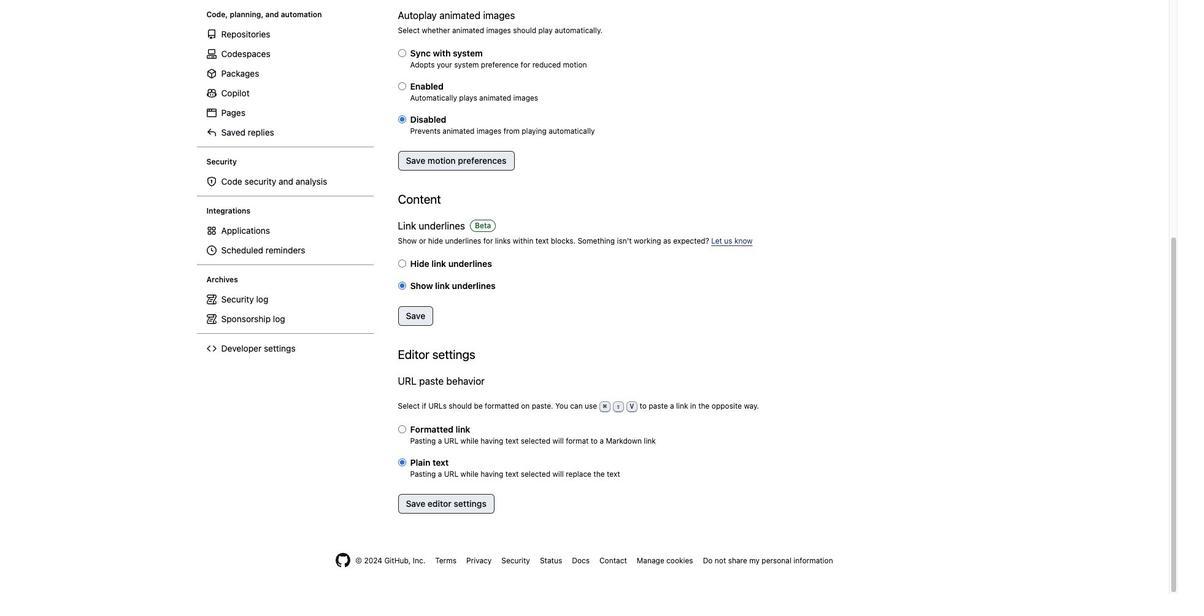 Task type: locate. For each thing, give the bounding box(es) containing it.
list
[[202, 25, 369, 142], [202, 172, 369, 192], [202, 221, 369, 260], [202, 290, 369, 329]]

copilot image
[[207, 88, 216, 98]]

apps image
[[207, 226, 216, 236]]

log image
[[207, 314, 216, 324]]

3 list from the top
[[202, 221, 369, 260]]

None radio
[[398, 49, 406, 57], [398, 82, 406, 90], [398, 425, 406, 433], [398, 49, 406, 57], [398, 82, 406, 90], [398, 425, 406, 433]]

None radio
[[398, 115, 406, 123], [398, 259, 406, 267], [398, 282, 406, 290], [398, 458, 406, 466], [398, 115, 406, 123], [398, 259, 406, 267], [398, 282, 406, 290], [398, 458, 406, 466]]

browser image
[[207, 108, 216, 118]]

clock image
[[207, 246, 216, 255]]

code image
[[207, 344, 216, 354]]

4 list from the top
[[202, 290, 369, 329]]

homepage image
[[336, 553, 351, 568]]



Task type: describe. For each thing, give the bounding box(es) containing it.
shield lock image
[[207, 177, 216, 187]]

log image
[[207, 295, 216, 304]]

1 list from the top
[[202, 25, 369, 142]]

package image
[[207, 69, 216, 79]]

codespaces image
[[207, 49, 216, 59]]

2 list from the top
[[202, 172, 369, 192]]

repo image
[[207, 29, 216, 39]]

reply image
[[207, 128, 216, 137]]



Task type: vqa. For each thing, say whether or not it's contained in the screenshot.
clock image
yes



